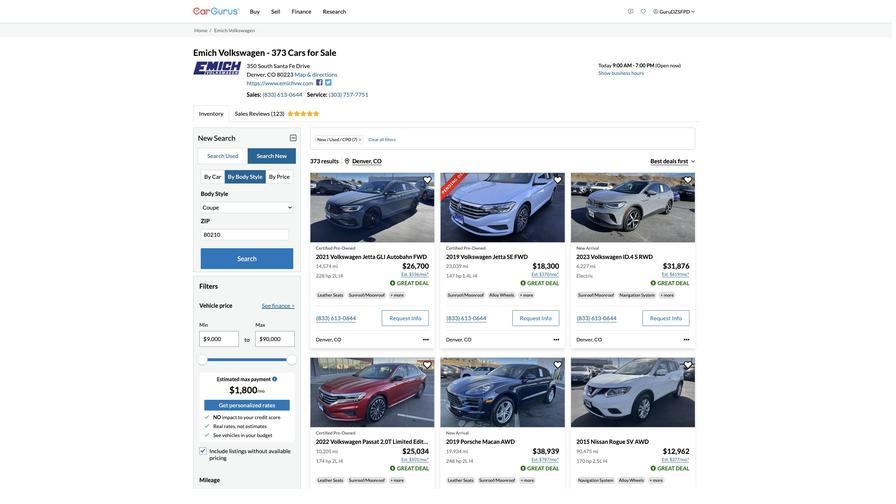 Task type: vqa. For each thing, say whether or not it's contained in the screenshot.
Jeep'S Parent Company, Stellantis, Authorizes Its Dealers To Certify And Sell Vehicles Under A Certified Preowned (Cpo) Vehic... Read More
no



Task type: describe. For each thing, give the bounding box(es) containing it.
am
[[624, 62, 632, 68]]

more for $26,700
[[394, 293, 404, 298]]

+ for $31,876
[[661, 293, 664, 298]]

i4 for $38,939
[[469, 458, 474, 465]]

santa
[[274, 62, 288, 69]]

search button
[[201, 249, 294, 269]]

home / emich volkswagen
[[194, 27, 255, 33]]

tab list containing search used
[[198, 148, 296, 164]]

request info button for $31,876
[[643, 311, 690, 327]]

finance
[[272, 302, 291, 309]]

denver, co for $31,876
[[577, 337, 602, 343]]

see vehicles in your budget
[[213, 433, 273, 439]]

$12,962
[[663, 447, 690, 456]]

volkswagen up '350'
[[219, 47, 265, 58]]

certified for $18,300
[[446, 246, 463, 251]]

cpo
[[343, 137, 352, 143]]

denver, co for $26,700
[[316, 337, 342, 343]]

deal for $25,034
[[416, 466, 429, 472]]

tab list containing inventory
[[193, 105, 699, 122]]

for
[[307, 47, 319, 58]]

fe
[[289, 62, 295, 69]]

get
[[219, 402, 228, 409]]

check image for real rates, not estimates
[[205, 424, 210, 429]]

reviews
[[249, 110, 270, 117]]

0 horizontal spatial system
[[600, 478, 614, 484]]

4 star image from the left
[[313, 111, 320, 117]]

seats for $25,034
[[333, 478, 344, 484]]

co for $18,300
[[464, 337, 472, 343]]

macan
[[483, 439, 500, 446]]

(833) for $18,300
[[447, 315, 460, 322]]

autobahn
[[387, 254, 413, 261]]

10,205
[[316, 449, 332, 455]]

get personalized rates button
[[205, 400, 290, 411]]

new for new search
[[198, 134, 213, 142]]

deal for $38,939
[[546, 466, 560, 472]]

real rates, not estimates
[[213, 424, 267, 430]]

sell
[[271, 8, 280, 15]]

gurudzsfpd menu item
[[650, 1, 699, 22]]

mi for $12,962
[[593, 449, 599, 455]]

Max text field
[[256, 332, 295, 347]]

10,205 mi 174 hp 2l i4
[[316, 449, 343, 465]]

map marker alt image
[[345, 159, 349, 164]]

volkswagen down buy popup button
[[229, 27, 255, 33]]

$1,800
[[230, 385, 258, 396]]

porsche
[[461, 439, 482, 446]]

check image for see vehicles in your budget
[[205, 433, 210, 438]]

2 awd from the left
[[635, 439, 649, 446]]

without
[[248, 448, 268, 455]]

$25,034 est. $501/mo.*
[[402, 447, 429, 463]]

filters
[[385, 137, 396, 143]]

see for see finance >
[[262, 302, 271, 309]]

get personalized rates
[[219, 402, 275, 409]]

0644 for $31,876
[[604, 315, 617, 322]]

cargurus logo homepage link image
[[193, 1, 240, 22]]

cars
[[288, 47, 306, 58]]

14,574
[[316, 264, 332, 270]]

all
[[380, 137, 384, 143]]

23,039 mi 147 hp 1.4l i4
[[446, 264, 478, 279]]

1 vertical spatial 373
[[310, 158, 320, 165]]

+ for $18,300
[[520, 293, 523, 298]]

+ more down est. $277/mo.* button
[[650, 478, 663, 484]]

saved cars image
[[641, 9, 646, 14]]

90,475
[[577, 449, 593, 455]]

pm
[[647, 62, 655, 68]]

(833) 613-0644 button for $26,700
[[316, 311, 357, 327]]

search for search used
[[207, 153, 225, 159]]

seats for $26,700
[[333, 293, 344, 298]]

deal for $12,962
[[676, 466, 690, 472]]

mi for $25,034
[[333, 449, 338, 455]]

deal for $18,300
[[546, 280, 560, 287]]

service:
[[307, 91, 328, 98]]

new / used / cpo (7) button
[[316, 136, 363, 144]]

available
[[269, 448, 291, 455]]

pre- inside certified pre-owned 2022 volkswagen passat 2.0t limited edition fwd
[[334, 431, 342, 436]]

(open
[[656, 62, 669, 68]]

$18,300 est. $370/mo.*
[[532, 262, 560, 278]]

+ more for $18,300
[[520, 293, 534, 298]]

new inside tab
[[275, 153, 287, 159]]

0 horizontal spatial style
[[215, 190, 228, 197]]

search new tab
[[248, 149, 296, 164]]

(833) for $31,876
[[577, 315, 591, 322]]

- inside the 'today 9:00 am - 7:00 pm (open now) show business hours'
[[633, 62, 635, 68]]

info for $26,700
[[412, 315, 422, 322]]

ZIP telephone field
[[201, 229, 289, 241]]

2.0t
[[381, 439, 392, 446]]

arrival for volkswagen
[[587, 246, 599, 251]]

drive
[[296, 62, 310, 69]]

info circle image
[[272, 377, 277, 382]]

7751
[[355, 91, 369, 98]]

great for $31,876
[[658, 280, 675, 287]]

your for budget
[[246, 433, 256, 439]]

2021
[[316, 254, 329, 261]]

by for by body style
[[228, 173, 235, 180]]

check image
[[205, 415, 210, 420]]

owned for $18,300
[[472, 246, 486, 251]]

sv
[[627, 439, 634, 446]]

+ more for $38,939
[[521, 478, 534, 484]]

1 vertical spatial emich
[[193, 47, 217, 58]]

rates
[[263, 402, 275, 409]]

impact
[[222, 415, 237, 421]]

used inside tab
[[226, 153, 239, 159]]

search for search new
[[257, 153, 274, 159]]

(303) 757-7751 link
[[329, 91, 369, 98]]

more for $18,300
[[524, 293, 534, 298]]

co for $26,700
[[334, 337, 342, 343]]

hours
[[632, 70, 644, 76]]

by car
[[204, 173, 221, 180]]

service: (303) 757-7751
[[307, 91, 369, 98]]

$536/mo.*
[[409, 272, 429, 278]]

fwd inside certified pre-owned 2019 volkswagen jetta se fwd
[[515, 254, 528, 261]]

new for new / used / cpo (7)
[[318, 137, 326, 143]]

0644 for $18,300
[[473, 315, 487, 322]]

by car tab
[[201, 170, 225, 184]]

hp for $18,300
[[456, 273, 462, 279]]

6,227 mi electric
[[577, 264, 596, 279]]

+ more for $26,700
[[391, 293, 404, 298]]

jetta for $26,700
[[363, 254, 376, 261]]

see for see vehicles in your budget
[[213, 433, 221, 439]]

info for $31,876
[[672, 315, 682, 322]]

request info button for $18,300
[[513, 311, 560, 327]]

request for $26,700
[[390, 315, 411, 322]]

body inside tab
[[236, 173, 249, 180]]

denver, co button
[[345, 158, 382, 165]]

alloy wheels for sunroof/moonroof
[[490, 293, 515, 298]]

/mo
[[258, 389, 265, 394]]

s
[[635, 254, 638, 261]]

by price tab
[[266, 170, 293, 184]]

sales
[[235, 110, 248, 117]]

$38,939
[[533, 447, 560, 456]]

no impact to your credit score
[[213, 415, 281, 421]]

more for $38,939
[[524, 478, 534, 484]]

id.4
[[623, 254, 634, 261]]

show business hours button
[[599, 70, 644, 76]]

search new
[[257, 153, 287, 159]]

search inside dropdown button
[[214, 134, 236, 142]]

credit
[[255, 415, 268, 421]]

est. for $25,034
[[402, 457, 409, 463]]

pre- for $18,300
[[464, 246, 472, 251]]

see finance >
[[262, 302, 295, 309]]

show
[[599, 70, 611, 76]]

by for by car
[[204, 173, 211, 180]]

90,475 mi 170 hp 2.5l i4
[[577, 449, 608, 465]]

new arrival 2019 porsche macan awd
[[446, 431, 515, 446]]

alloy wheels for navigation system
[[620, 478, 644, 484]]

(833) 613-0644 button for $31,876
[[577, 311, 617, 327]]

today 9:00 am - 7:00 pm (open now) show business hours
[[599, 62, 681, 76]]

mi for $31,876
[[591, 264, 596, 270]]

$12,962 est. $277/mo.*
[[662, 447, 690, 463]]

2019 inside certified pre-owned 2019 volkswagen jetta se fwd
[[446, 254, 460, 261]]

budget
[[257, 433, 273, 439]]

home
[[194, 27, 208, 33]]

estimated max payment
[[217, 377, 271, 383]]

certified inside certified pre-owned 2022 volkswagen passat 2.0t limited edition fwd
[[316, 431, 333, 436]]

leather for $38,939
[[448, 478, 463, 484]]

&
[[307, 71, 311, 78]]

3 star image from the left
[[307, 111, 313, 117]]

electric
[[577, 273, 594, 279]]

rwd
[[639, 254, 653, 261]]

2023
[[577, 254, 590, 261]]

limited
[[393, 439, 412, 446]]

sales reviews (123)
[[235, 110, 285, 117]]

sales:
[[247, 91, 262, 98]]

map
[[295, 71, 306, 78]]

2 star image from the left
[[300, 111, 307, 117]]

directions
[[312, 71, 338, 78]]

great deal for $18,300
[[528, 280, 560, 287]]

home link
[[194, 27, 208, 33]]

80223
[[277, 71, 294, 78]]

rogue
[[610, 439, 626, 446]]

wheels for navigation system
[[630, 478, 644, 484]]

personalized
[[229, 402, 262, 409]]

owned for $26,700
[[342, 246, 356, 251]]

user icon image
[[654, 9, 659, 14]]

not
[[237, 424, 245, 430]]

by body style tab
[[225, 170, 266, 184]]

sunroof/moonroof for $38,939
[[480, 478, 515, 484]]

pricing
[[210, 455, 227, 462]]

new for new arrival 2023 volkswagen id.4 s rwd
[[577, 246, 586, 251]]



Task type: locate. For each thing, give the bounding box(es) containing it.
0 vertical spatial style
[[250, 173, 263, 180]]

leather
[[318, 293, 332, 298], [318, 478, 332, 484], [448, 478, 463, 484]]

new / used / cpo (7)
[[318, 137, 358, 143]]

0644 for $26,700
[[343, 315, 356, 322]]

seats down 14,574 mi 228 hp 2l i4
[[333, 293, 344, 298]]

1 horizontal spatial alloy
[[620, 478, 629, 484]]

1 horizontal spatial navigation system
[[620, 293, 655, 298]]

co inside 350 south santa fe drive denver, co 80223 map & directions
[[267, 71, 276, 78]]

certified pre-owned 2022 volkswagen passat 2.0t limited edition fwd
[[316, 431, 447, 446]]

arrival inside new arrival 2023 volkswagen id.4 s rwd
[[587, 246, 599, 251]]

0 vertical spatial body
[[236, 173, 249, 180]]

more down est. $787/mo.* button
[[524, 478, 534, 484]]

+ for $25,034
[[391, 478, 393, 484]]

1 (833) 613-0644 button from the left
[[316, 311, 357, 327]]

est. inside $31,876 est. $619/mo.*
[[662, 272, 669, 278]]

hp for $26,700
[[326, 273, 331, 279]]

373 left results
[[310, 158, 320, 165]]

denver, for $18,300
[[446, 337, 464, 343]]

pure gray w/black roof 2021 volkswagen jetta gli autobahn fwd sedan front-wheel drive 7-speed dual clutch image
[[310, 173, 435, 243]]

1 horizontal spatial to
[[245, 336, 250, 343]]

/
[[210, 27, 211, 33], [327, 137, 329, 143], [340, 137, 342, 143]]

1 2019 from the top
[[446, 254, 460, 261]]

certified pre-owned 2019 volkswagen jetta se fwd
[[446, 246, 528, 261]]

est. down $25,034
[[402, 457, 409, 463]]

arrival for porsche
[[456, 431, 469, 436]]

1 horizontal spatial see
[[262, 302, 271, 309]]

1.4l
[[463, 273, 472, 279]]

1 horizontal spatial used
[[330, 137, 339, 143]]

search inside button
[[238, 255, 257, 263]]

leather for $25,034
[[318, 478, 332, 484]]

0 horizontal spatial request
[[390, 315, 411, 322]]

seats down 10,205 mi 174 hp 2l i4
[[333, 478, 344, 484]]

1 vertical spatial arrival
[[456, 431, 469, 436]]

i4
[[339, 273, 343, 279], [473, 273, 478, 279], [339, 458, 343, 465], [469, 458, 474, 465], [604, 458, 608, 465]]

leather seats for $26,700
[[318, 293, 344, 298]]

1 horizontal spatial 373
[[310, 158, 320, 165]]

jetta
[[363, 254, 376, 261], [493, 254, 506, 261]]

emich volkswagen - 373 cars for sale
[[193, 47, 337, 58]]

request
[[390, 315, 411, 322], [520, 315, 541, 322], [651, 315, 671, 322]]

emich down cargurus logo homepage link
[[214, 27, 228, 33]]

check image
[[205, 424, 210, 429], [205, 433, 210, 438]]

request info for $18,300
[[520, 315, 552, 322]]

i4 right '1.4l'
[[473, 273, 478, 279]]

2019 inside "new arrival 2019 porsche macan awd"
[[446, 439, 460, 446]]

2 vertical spatial tab list
[[201, 170, 294, 184]]

your right in on the bottom
[[246, 433, 256, 439]]

awd right sv at the bottom right of the page
[[635, 439, 649, 446]]

star image
[[294, 111, 300, 117], [300, 111, 307, 117], [307, 111, 313, 117], [313, 111, 320, 117]]

your up estimates
[[244, 415, 254, 421]]

more down est. $501/mo.* button
[[394, 478, 404, 484]]

rates,
[[224, 424, 236, 430]]

se
[[507, 254, 514, 261]]

navigation system
[[620, 293, 655, 298], [579, 478, 614, 484]]

volkswagen up 14,574 mi 228 hp 2l i4
[[331, 254, 362, 261]]

est. inside $25,034 est. $501/mo.*
[[402, 457, 409, 463]]

2l for $38,939
[[463, 458, 468, 465]]

denver, for $26,700
[[316, 337, 333, 343]]

1 horizontal spatial request info button
[[513, 311, 560, 327]]

est. for $31,876
[[662, 272, 669, 278]]

more down est. $619/mo.* button
[[664, 293, 674, 298]]

now)
[[670, 62, 681, 68]]

/ for new
[[327, 137, 329, 143]]

leather for $26,700
[[318, 293, 332, 298]]

1 horizontal spatial by
[[228, 173, 235, 180]]

by
[[204, 173, 211, 180], [228, 173, 235, 180], [269, 173, 276, 180]]

2 info from the left
[[542, 315, 552, 322]]

https://www.emichvw.com
[[247, 80, 314, 86]]

0 vertical spatial used
[[330, 137, 339, 143]]

1 vertical spatial system
[[600, 478, 614, 484]]

jetta for $18,300
[[493, 254, 506, 261]]

1 (833) 613-0644 from the left
[[316, 315, 356, 322]]

0 vertical spatial system
[[642, 293, 655, 298]]

mi inside 14,574 mi 228 hp 2l i4
[[333, 264, 338, 270]]

$38,939 est. $787/mo.*
[[532, 447, 560, 463]]

2 check image from the top
[[205, 433, 210, 438]]

fwd right "se"
[[515, 254, 528, 261]]

by right the 'car'
[[228, 173, 235, 180]]

2 2019 from the top
[[446, 439, 460, 446]]

new
[[198, 134, 213, 142], [318, 137, 326, 143], [275, 153, 287, 159], [577, 246, 586, 251], [446, 431, 455, 436]]

757-
[[343, 91, 355, 98]]

volkswagen
[[229, 27, 255, 33], [219, 47, 265, 58], [331, 254, 362, 261], [461, 254, 492, 261], [591, 254, 622, 261], [331, 439, 362, 446]]

0 vertical spatial to
[[245, 336, 250, 343]]

wheels
[[500, 293, 515, 298], [630, 478, 644, 484]]

white silver metallic 2019 volkswagen jetta se fwd sedan front-wheel drive 8-speed automatic image
[[441, 173, 565, 243]]

0 horizontal spatial used
[[226, 153, 239, 159]]

0 horizontal spatial navigation system
[[579, 478, 614, 484]]

0 vertical spatial 2019
[[446, 254, 460, 261]]

owned inside certified pre-owned 2019 volkswagen jetta se fwd
[[472, 246, 486, 251]]

alloy
[[490, 293, 499, 298], [620, 478, 629, 484]]

owned
[[342, 246, 356, 251], [472, 246, 486, 251], [342, 431, 356, 436]]

request info button for $26,700
[[382, 311, 429, 327]]

est. for $38,939
[[532, 457, 539, 463]]

0 horizontal spatial alloy
[[490, 293, 499, 298]]

certified up 2022
[[316, 431, 333, 436]]

leather down 228
[[318, 293, 332, 298]]

1 vertical spatial style
[[215, 190, 228, 197]]

twitter - emich volkswagen image
[[326, 79, 332, 86]]

2 ellipsis h image from the left
[[554, 337, 560, 343]]

pre- up 14,574 mi 228 hp 2l i4
[[334, 246, 342, 251]]

2019 up 23,039
[[446, 254, 460, 261]]

great deal down est. $787/mo.* button
[[528, 466, 560, 472]]

mi right 14,574
[[333, 264, 338, 270]]

2 horizontal spatial ellipsis h image
[[684, 337, 690, 343]]

seats for $38,939
[[464, 478, 474, 484]]

great deal for $26,700
[[397, 280, 429, 287]]

certified
[[316, 246, 333, 251], [446, 246, 463, 251], [316, 431, 333, 436]]

clear
[[369, 137, 379, 143]]

1 horizontal spatial request
[[520, 315, 541, 322]]

0 horizontal spatial arrival
[[456, 431, 469, 436]]

used left cpo
[[330, 137, 339, 143]]

hp inside 90,475 mi 170 hp 2.5l i4
[[587, 458, 592, 465]]

2 horizontal spatial fwd
[[515, 254, 528, 261]]

0 vertical spatial navigation system
[[620, 293, 655, 298]]

0 horizontal spatial 373
[[272, 47, 287, 58]]

emich up the emich volkswagen logo on the top left
[[193, 47, 217, 58]]

alloy for navigation system
[[620, 478, 629, 484]]

0 horizontal spatial request info button
[[382, 311, 429, 327]]

1 horizontal spatial (833) 613-0644 button
[[446, 311, 487, 327]]

mi inside 10,205 mi 174 hp 2l i4
[[333, 449, 338, 455]]

new up 2023
[[577, 246, 586, 251]]

0 vertical spatial see
[[262, 302, 271, 309]]

0 vertical spatial arrival
[[587, 246, 599, 251]]

leather seats for $38,939
[[448, 478, 474, 484]]

+ more for $31,876
[[661, 293, 674, 298]]

by for by price
[[269, 173, 276, 180]]

hp for $25,034
[[326, 458, 331, 465]]

emich volkswagen logo image
[[193, 62, 241, 75]]

1 vertical spatial 2019
[[446, 439, 460, 446]]

hp inside 19,934 mi 248 hp 2l i4
[[456, 458, 462, 465]]

1 vertical spatial wheels
[[630, 478, 644, 484]]

research button
[[317, 0, 352, 23]]

more for $31,876
[[664, 293, 674, 298]]

pre- up 10,205 mi 174 hp 2l i4
[[334, 431, 342, 436]]

3 by from the left
[[269, 173, 276, 180]]

search up by price
[[257, 153, 274, 159]]

/ for home
[[210, 27, 211, 33]]

1 horizontal spatial jetta
[[493, 254, 506, 261]]

i4 right 2.5l
[[604, 458, 608, 465]]

mi inside 19,934 mi 248 hp 2l i4
[[463, 449, 469, 455]]

+ more down the est. $536/mo.* button
[[391, 293, 404, 298]]

613- for $31,876
[[592, 315, 604, 322]]

i4 inside 23,039 mi 147 hp 1.4l i4
[[473, 273, 478, 279]]

great deal down est. $619/mo.* button
[[658, 280, 690, 287]]

2 horizontal spatial /
[[340, 137, 342, 143]]

zip
[[201, 218, 210, 225]]

2.5l
[[593, 458, 603, 465]]

certified up 2021
[[316, 246, 333, 251]]

2 horizontal spatial (833) 613-0644
[[577, 315, 617, 322]]

style down the 'car'
[[215, 190, 228, 197]]

est. down $26,700
[[402, 272, 409, 278]]

leather down 248
[[448, 478, 463, 484]]

0 vertical spatial check image
[[205, 424, 210, 429]]

great deal down est. $277/mo.* button
[[658, 466, 690, 472]]

to left 'max' "text field"
[[245, 336, 250, 343]]

1 horizontal spatial fwd
[[433, 439, 447, 446]]

+ more down est. $787/mo.* button
[[521, 478, 534, 484]]

buy
[[250, 8, 260, 15]]

sale
[[321, 47, 337, 58]]

i4 right 228
[[339, 273, 343, 279]]

2 request from the left
[[520, 315, 541, 322]]

see
[[262, 302, 271, 309], [213, 433, 221, 439]]

gurudzsfpd menu
[[625, 1, 699, 22]]

times image
[[359, 138, 362, 142]]

1 vertical spatial body
[[201, 190, 214, 197]]

est. down $12,962
[[662, 457, 669, 463]]

clear all filters
[[369, 137, 396, 143]]

hp inside 10,205 mi 174 hp 2l i4
[[326, 458, 331, 465]]

0 horizontal spatial (833) 613-0644
[[316, 315, 356, 322]]

volkswagen left 'id.4'
[[591, 254, 622, 261]]

price
[[277, 173, 290, 180]]

1 request info button from the left
[[382, 311, 429, 327]]

great deal down the est. $536/mo.* button
[[397, 280, 429, 287]]

2l right 248
[[463, 458, 468, 465]]

great deal for $25,034
[[397, 466, 429, 472]]

great deal down the est. $370/mo.* button at the right of page
[[528, 280, 560, 287]]

2 horizontal spatial request info
[[651, 315, 682, 322]]

est. inside $26,700 est. $536/mo.*
[[402, 272, 409, 278]]

more down the est. $370/mo.* button at the right of page
[[524, 293, 534, 298]]

(833) 613-0644 link
[[263, 91, 307, 98]]

pre- for $26,700
[[334, 246, 342, 251]]

1 by from the left
[[204, 173, 211, 180]]

great for $26,700
[[397, 280, 415, 287]]

- up south at top left
[[267, 47, 270, 58]]

(833) 613-0644
[[316, 315, 356, 322], [447, 315, 487, 322], [577, 315, 617, 322]]

i4 inside 10,205 mi 174 hp 2l i4
[[339, 458, 343, 465]]

new up by price
[[275, 153, 287, 159]]

volkswagen up 10,205 mi 174 hp 2l i4
[[331, 439, 362, 446]]

great deal for $31,876
[[658, 280, 690, 287]]

arrival inside "new arrival 2019 porsche macan awd"
[[456, 431, 469, 436]]

arrival up porsche
[[456, 431, 469, 436]]

0 horizontal spatial navigation
[[579, 478, 599, 484]]

1 horizontal spatial system
[[642, 293, 655, 298]]

new up 19,934
[[446, 431, 455, 436]]

373 results
[[310, 158, 339, 165]]

2l inside 14,574 mi 228 hp 2l i4
[[332, 273, 338, 279]]

jetta left the gli
[[363, 254, 376, 261]]

2 horizontal spatial request info button
[[643, 311, 690, 327]]

car
[[212, 173, 221, 180]]

1 info from the left
[[412, 315, 422, 322]]

1 vertical spatial -
[[633, 62, 635, 68]]

request for $18,300
[[520, 315, 541, 322]]

vehicle
[[200, 302, 218, 309]]

+ more for $25,034
[[391, 478, 404, 484]]

mi inside 23,039 mi 147 hp 1.4l i4
[[463, 264, 469, 270]]

denver, inside 350 south santa fe drive denver, co 80223 map & directions
[[247, 71, 266, 78]]

0 vertical spatial tab list
[[193, 105, 699, 122]]

3 request from the left
[[651, 315, 671, 322]]

1 horizontal spatial wheels
[[630, 478, 644, 484]]

est. inside "$18,300 est. $370/mo.*"
[[532, 272, 539, 278]]

0 horizontal spatial alloy wheels
[[490, 293, 515, 298]]

fwd inside certified pre-owned 2021 volkswagen jetta gli autobahn fwd
[[414, 254, 427, 261]]

night blue metallic 2019 porsche macan awd suv / crossover all-wheel drive 7-speed automatic image
[[441, 358, 565, 428]]

+ more down the est. $370/mo.* button at the right of page
[[520, 293, 534, 298]]

no
[[213, 415, 221, 421]]

today
[[599, 62, 612, 68]]

ellipsis h image
[[424, 337, 429, 343], [554, 337, 560, 343], [684, 337, 690, 343]]

leather seats
[[318, 293, 344, 298], [318, 478, 344, 484], [448, 478, 474, 484]]

fwd
[[414, 254, 427, 261], [515, 254, 528, 261], [433, 439, 447, 446]]

0 vertical spatial alloy
[[490, 293, 499, 298]]

0 vertical spatial navigation
[[620, 293, 641, 298]]

great down the est. $536/mo.* button
[[397, 280, 415, 287]]

search down the zip phone field
[[238, 255, 257, 263]]

1 check image from the top
[[205, 424, 210, 429]]

0 vertical spatial your
[[244, 415, 254, 421]]

great down est. $501/mo.* button
[[397, 466, 415, 472]]

great deal down est. $501/mo.* button
[[397, 466, 429, 472]]

fwd up $26,700
[[414, 254, 427, 261]]

deal down $536/mo.*
[[416, 280, 429, 287]]

1 vertical spatial navigation system
[[579, 478, 614, 484]]

new for new arrival 2019 porsche macan awd
[[446, 431, 455, 436]]

body
[[236, 173, 249, 180], [201, 190, 214, 197]]

0 horizontal spatial (833) 613-0644 button
[[316, 311, 357, 327]]

+
[[391, 293, 393, 298], [520, 293, 523, 298], [661, 293, 664, 298], [391, 478, 393, 484], [521, 478, 524, 484], [650, 478, 653, 484]]

owned up 23,039 mi 147 hp 1.4l i4
[[472, 246, 486, 251]]

1 vertical spatial see
[[213, 433, 221, 439]]

3 (833) 613-0644 from the left
[[577, 315, 617, 322]]

more
[[394, 293, 404, 298], [524, 293, 534, 298], [664, 293, 674, 298], [394, 478, 404, 484], [524, 478, 534, 484], [653, 478, 663, 484]]

alloy for sunroof/moonroof
[[490, 293, 499, 298]]

(833) for $26,700
[[316, 315, 330, 322]]

mi down porsche
[[463, 449, 469, 455]]

2l right 174
[[332, 458, 338, 465]]

i4 down porsche
[[469, 458, 474, 465]]

mi
[[333, 264, 338, 270], [463, 264, 469, 270], [591, 264, 596, 270], [333, 449, 338, 455], [463, 449, 469, 455], [593, 449, 599, 455]]

2 horizontal spatial by
[[269, 173, 276, 180]]

deal down $619/mo.*
[[676, 280, 690, 287]]

mi up 2.5l
[[593, 449, 599, 455]]

i4 inside 14,574 mi 228 hp 2l i4
[[339, 273, 343, 279]]

leather seats for $25,034
[[318, 478, 344, 484]]

1 horizontal spatial style
[[250, 173, 263, 180]]

1 star image from the left
[[294, 111, 300, 117]]

1 horizontal spatial /
[[327, 137, 329, 143]]

star image
[[288, 111, 294, 117]]

(303)
[[329, 91, 342, 98]]

certified pre-owned 2021 volkswagen jetta gli autobahn fwd
[[316, 246, 427, 261]]

2 (833) 613-0644 button from the left
[[446, 311, 487, 327]]

1 horizontal spatial request info
[[520, 315, 552, 322]]

0644
[[289, 91, 303, 98], [343, 315, 356, 322], [473, 315, 487, 322], [604, 315, 617, 322]]

jetta inside certified pre-owned 2019 volkswagen jetta se fwd
[[493, 254, 506, 261]]

new down inventory tab
[[198, 134, 213, 142]]

1 horizontal spatial arrival
[[587, 246, 599, 251]]

228
[[316, 273, 325, 279]]

tab list containing by car
[[201, 170, 294, 184]]

search
[[214, 134, 236, 142], [207, 153, 225, 159], [257, 153, 274, 159], [238, 255, 257, 263]]

pre- up 23,039 mi 147 hp 1.4l i4
[[464, 246, 472, 251]]

glacier white 2015 nissan rogue sv awd suv / crossover all-wheel drive continuously variable transmission image
[[571, 358, 696, 428]]

19,934 mi 248 hp 2l i4
[[446, 449, 474, 465]]

0 horizontal spatial fwd
[[414, 254, 427, 261]]

mi for $38,939
[[463, 449, 469, 455]]

fwd inside certified pre-owned 2022 volkswagen passat 2.0t limited edition fwd
[[433, 439, 447, 446]]

0 horizontal spatial request info
[[390, 315, 422, 322]]

$277/mo.*
[[670, 457, 690, 463]]

aurora red metallic 2022 volkswagen passat 2.0t limited edition fwd sedan front-wheel drive 6-speed automatic image
[[310, 358, 435, 428]]

1 horizontal spatial navigation
[[620, 293, 641, 298]]

0 horizontal spatial awd
[[501, 439, 515, 446]]

mi right 6,227
[[591, 264, 596, 270]]

jetta inside certified pre-owned 2021 volkswagen jetta gli autobahn fwd
[[363, 254, 376, 261]]

(833) 613-0644 button for $18,300
[[446, 311, 487, 327]]

facebook - emich volkswagen image
[[316, 79, 323, 86]]

373
[[272, 47, 287, 58], [310, 158, 320, 165]]

1 vertical spatial your
[[246, 433, 256, 439]]

2l inside 10,205 mi 174 hp 2l i4
[[332, 458, 338, 465]]

deal for $31,876
[[676, 280, 690, 287]]

1 request info from the left
[[390, 315, 422, 322]]

deal down $277/mo.*
[[676, 466, 690, 472]]

ellipsis h image for $18,300
[[554, 337, 560, 343]]

mi for $26,700
[[333, 264, 338, 270]]

(123)
[[271, 110, 285, 117]]

search for search
[[238, 255, 257, 263]]

real
[[213, 424, 223, 430]]

search up search used
[[214, 134, 236, 142]]

$26,700 est. $536/mo.*
[[402, 262, 429, 278]]

3 request info from the left
[[651, 315, 682, 322]]

2 horizontal spatial (833) 613-0644 button
[[577, 311, 617, 327]]

2 request info button from the left
[[513, 311, 560, 327]]

volkswagen inside certified pre-owned 2021 volkswagen jetta gli autobahn fwd
[[331, 254, 362, 261]]

0 horizontal spatial to
[[238, 415, 243, 421]]

3 request info button from the left
[[643, 311, 690, 327]]

volkswagen inside new arrival 2023 volkswagen id.4 s rwd
[[591, 254, 622, 261]]

2 by from the left
[[228, 173, 235, 180]]

leather down 174
[[318, 478, 332, 484]]

est. for $18,300
[[532, 272, 539, 278]]

great for $12,962
[[658, 466, 675, 472]]

613- for $26,700
[[331, 315, 343, 322]]

2 jetta from the left
[[493, 254, 506, 261]]

1 horizontal spatial -
[[633, 62, 635, 68]]

1 horizontal spatial (833) 613-0644
[[447, 315, 487, 322]]

leather seats down 228
[[318, 293, 344, 298]]

2l inside 19,934 mi 248 hp 2l i4
[[463, 458, 468, 465]]

leather seats down 174
[[318, 478, 344, 484]]

chevron down image
[[692, 10, 696, 13]]

est.
[[402, 272, 409, 278], [532, 272, 539, 278], [662, 272, 669, 278], [402, 457, 409, 463], [532, 457, 539, 463], [662, 457, 669, 463]]

est. $370/mo.* button
[[532, 271, 560, 279]]

1 vertical spatial to
[[238, 415, 243, 421]]

your for credit
[[244, 415, 254, 421]]

1 vertical spatial check image
[[205, 433, 210, 438]]

sunroof/moonroof for $25,034
[[349, 478, 385, 484]]

373 up santa
[[272, 47, 287, 58]]

new inside button
[[318, 137, 326, 143]]

1 horizontal spatial ellipsis h image
[[554, 337, 560, 343]]

3 ellipsis h image from the left
[[684, 337, 690, 343]]

$1,800 /mo
[[230, 385, 265, 396]]

0 horizontal spatial jetta
[[363, 254, 376, 261]]

style inside by body style tab
[[250, 173, 263, 180]]

1 horizontal spatial alloy wheels
[[620, 478, 644, 484]]

613- for $18,300
[[461, 315, 473, 322]]

new search button
[[198, 128, 296, 148]]

1 vertical spatial alloy
[[620, 478, 629, 484]]

0 horizontal spatial body
[[201, 190, 214, 197]]

new inside "new arrival 2019 porsche macan awd"
[[446, 431, 455, 436]]

include
[[210, 448, 228, 455]]

2 (833) 613-0644 from the left
[[447, 315, 487, 322]]

2019 up 19,934
[[446, 439, 460, 446]]

minus square image
[[290, 135, 296, 142]]

i4 inside 90,475 mi 170 hp 2.5l i4
[[604, 458, 608, 465]]

mi inside 6,227 mi electric
[[591, 264, 596, 270]]

hp inside 14,574 mi 228 hp 2l i4
[[326, 273, 331, 279]]

ellipsis h image for $26,700
[[424, 337, 429, 343]]

awd inside "new arrival 2019 porsche macan awd"
[[501, 439, 515, 446]]

owned inside certified pre-owned 2022 volkswagen passat 2.0t limited edition fwd
[[342, 431, 356, 436]]

i4 inside 19,934 mi 248 hp 2l i4
[[469, 458, 474, 465]]

3 info from the left
[[672, 315, 682, 322]]

add a car review image
[[629, 9, 634, 14]]

to up real rates, not estimates
[[238, 415, 243, 421]]

score
[[269, 415, 281, 421]]

i4 for $18,300
[[473, 273, 478, 279]]

owned inside certified pre-owned 2021 volkswagen jetta gli autobahn fwd
[[342, 246, 356, 251]]

1 vertical spatial alloy wheels
[[620, 478, 644, 484]]

deal down the $787/mo.* at the right bottom of the page
[[546, 466, 560, 472]]

350
[[247, 62, 257, 69]]

mileage
[[200, 477, 220, 484]]

0 horizontal spatial info
[[412, 315, 422, 322]]

search used tab
[[198, 149, 248, 164]]

mi up '1.4l'
[[463, 264, 469, 270]]

body style
[[201, 190, 228, 197]]

0 vertical spatial wheels
[[500, 293, 515, 298]]

new inside dropdown button
[[198, 134, 213, 142]]

certified inside certified pre-owned 2019 volkswagen jetta se fwd
[[446, 246, 463, 251]]

0 horizontal spatial -
[[267, 47, 270, 58]]

by price
[[269, 173, 290, 180]]

new inside new arrival 2023 volkswagen id.4 s rwd
[[577, 246, 586, 251]]

wheels for sunroof/moonroof
[[500, 293, 515, 298]]

hp right 170
[[587, 458, 592, 465]]

hp right 147 on the right bottom
[[456, 273, 462, 279]]

great for $18,300
[[528, 280, 545, 287]]

1 vertical spatial navigation
[[579, 478, 599, 484]]

mi for $18,300
[[463, 264, 469, 270]]

menu bar
[[240, 0, 625, 23]]

1 request from the left
[[390, 315, 411, 322]]

2 horizontal spatial info
[[672, 315, 682, 322]]

menu bar containing buy
[[240, 0, 625, 23]]

max
[[256, 322, 265, 328]]

inventory tab
[[193, 105, 229, 122]]

1 horizontal spatial info
[[542, 315, 552, 322]]

new search
[[198, 134, 236, 142]]

co for $31,876
[[595, 337, 602, 343]]

by left price
[[269, 173, 276, 180]]

$25,034
[[403, 447, 429, 456]]

see left finance
[[262, 302, 271, 309]]

listings
[[229, 448, 247, 455]]

hp for $38,939
[[456, 458, 462, 465]]

info for $18,300
[[542, 315, 552, 322]]

deal for $26,700
[[416, 280, 429, 287]]

est. $536/mo.* button
[[401, 271, 429, 279]]

mi right 10,205
[[333, 449, 338, 455]]

hp inside 23,039 mi 147 hp 1.4l i4
[[456, 273, 462, 279]]

1 vertical spatial used
[[226, 153, 239, 159]]

0 vertical spatial 373
[[272, 47, 287, 58]]

denver, co for $18,300
[[446, 337, 472, 343]]

great for $25,034
[[397, 466, 415, 472]]

clear all filters button
[[369, 137, 396, 143]]

more down est. $277/mo.* button
[[653, 478, 663, 484]]

est. for $26,700
[[402, 272, 409, 278]]

0 horizontal spatial ellipsis h image
[[424, 337, 429, 343]]

mi inside 90,475 mi 170 hp 2.5l i4
[[593, 449, 599, 455]]

Min text field
[[200, 332, 238, 347]]

volkswagen inside certified pre-owned 2019 volkswagen jetta se fwd
[[461, 254, 492, 261]]

0 horizontal spatial by
[[204, 173, 211, 180]]

est. down $38,939
[[532, 457, 539, 463]]

1 jetta from the left
[[363, 254, 376, 261]]

2 horizontal spatial request
[[651, 315, 671, 322]]

1 horizontal spatial awd
[[635, 439, 649, 446]]

volkswagen inside certified pre-owned 2022 volkswagen passat 2.0t limited edition fwd
[[331, 439, 362, 446]]

+ more down est. $619/mo.* button
[[661, 293, 674, 298]]

$26,700
[[403, 262, 429, 271]]

3 (833) 613-0644 button from the left
[[577, 311, 617, 327]]

1 ellipsis h image from the left
[[424, 337, 429, 343]]

pre- inside certified pre-owned 2021 volkswagen jetta gli autobahn fwd
[[334, 246, 342, 251]]

- right am
[[633, 62, 635, 68]]

+ more down est. $501/mo.* button
[[391, 478, 404, 484]]

sell button
[[266, 0, 286, 23]]

awd right macan
[[501, 439, 515, 446]]

owned up 14,574 mi 228 hp 2l i4
[[342, 246, 356, 251]]

est. down the $18,300 at the bottom
[[532, 272, 539, 278]]

0 vertical spatial -
[[267, 47, 270, 58]]

1 horizontal spatial body
[[236, 173, 249, 180]]

i4 for $26,700
[[339, 273, 343, 279]]

1 vertical spatial tab list
[[198, 148, 296, 164]]

0 vertical spatial emich
[[214, 27, 228, 33]]

max
[[241, 377, 250, 383]]

0 horizontal spatial /
[[210, 27, 211, 33]]

request info for $31,876
[[651, 315, 682, 322]]

est. inside "$12,962 est. $277/mo.*"
[[662, 457, 669, 463]]

hp right 228
[[326, 273, 331, 279]]

great deal
[[397, 280, 429, 287], [528, 280, 560, 287], [658, 280, 690, 287], [397, 466, 429, 472], [528, 466, 560, 472], [658, 466, 690, 472]]

certified inside certified pre-owned 2021 volkswagen jetta gli autobahn fwd
[[316, 246, 333, 251]]

est. inside $38,939 est. $787/mo.*
[[532, 457, 539, 463]]

pure gray 2023 volkswagen id.4 s rwd suv / crossover rear-wheel drive automatic image
[[571, 173, 696, 243]]

emich
[[214, 27, 228, 33], [193, 47, 217, 58]]

+ for $26,700
[[391, 293, 393, 298]]

gli
[[377, 254, 386, 261]]

2l right 228
[[332, 273, 338, 279]]

i4 for $12,962
[[604, 458, 608, 465]]

great down est. $787/mo.* button
[[528, 466, 545, 472]]

great deal for $12,962
[[658, 466, 690, 472]]

pre- inside certified pre-owned 2019 volkswagen jetta se fwd
[[464, 246, 472, 251]]

>
[[292, 302, 295, 309]]

1 awd from the left
[[501, 439, 515, 446]]

hp for $12,962
[[587, 458, 592, 465]]

(833) 613-0644 for $31,876
[[577, 315, 617, 322]]

used inside button
[[330, 137, 339, 143]]

2015 nissan rogue sv awd
[[577, 439, 649, 446]]

0 vertical spatial alloy wheels
[[490, 293, 515, 298]]

est. for $12,962
[[662, 457, 669, 463]]

by left the 'car'
[[204, 173, 211, 180]]

tab list
[[193, 105, 699, 122], [198, 148, 296, 164], [201, 170, 294, 184]]

0 horizontal spatial wheels
[[500, 293, 515, 298]]

body down by car tab
[[201, 190, 214, 197]]

2 request info from the left
[[520, 315, 552, 322]]

jetta left "se"
[[493, 254, 506, 261]]

(833) 613-0644 for $26,700
[[316, 315, 356, 322]]

great down the est. $370/mo.* button at the right of page
[[528, 280, 545, 287]]

more down the est. $536/mo.* button
[[394, 293, 404, 298]]

new up 373 results
[[318, 137, 326, 143]]



